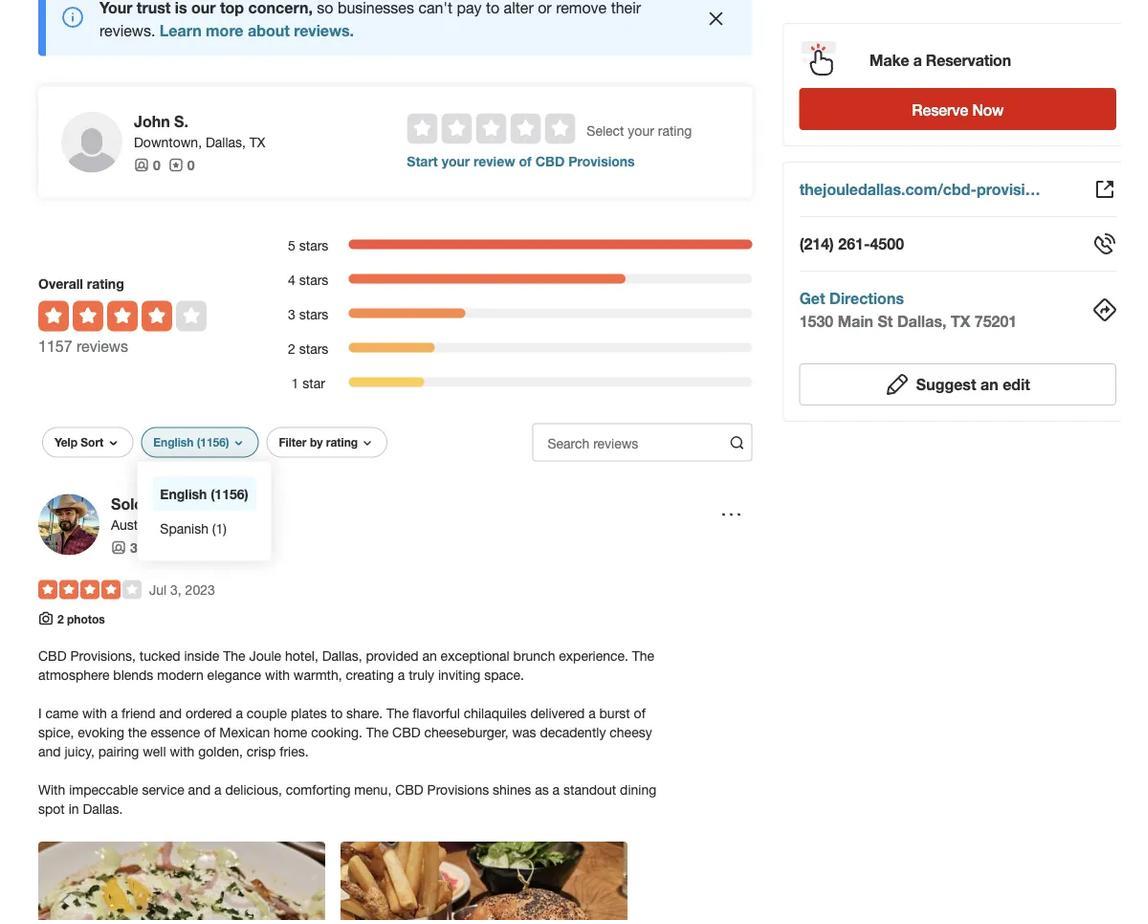 Task type: vqa. For each thing, say whether or not it's contained in the screenshot.
16 chevron down v2 icon on the left
yes



Task type: locate. For each thing, give the bounding box(es) containing it.
1 vertical spatial english (1156)
[[160, 486, 248, 502]]

info alert
[[38, 0, 753, 56]]

2 vertical spatial tx
[[156, 517, 172, 533]]

rating for select your rating
[[658, 123, 692, 138]]

2 photos
[[57, 613, 105, 626]]

0 vertical spatial 2
[[288, 341, 296, 357]]

2 right 16 camera v2 icon
[[57, 613, 64, 626]]

1 0 from the left
[[153, 157, 161, 173]]

0 for friends element containing 0
[[153, 157, 161, 173]]

to up the cooking.
[[331, 706, 343, 722]]

2 vertical spatial dallas,
[[322, 648, 362, 664]]

tx inside get directions 1530 main st dallas, tx 75201
[[951, 312, 971, 331]]

suggest an edit
[[916, 376, 1030, 394]]

fries.
[[280, 744, 309, 760]]

provisions
[[569, 153, 635, 169], [427, 782, 489, 798]]

with inside cbd provisions, tucked inside the joule hotel, dallas, provided an exceptional brunch experience. the atmosphere blends modern elegance with warmth, creating a truly inviting space.
[[265, 668, 290, 683]]

0 vertical spatial english (1156)
[[153, 436, 229, 449]]

elite
[[207, 498, 227, 510]]

home
[[274, 725, 308, 741]]

24 phone v2 image
[[1094, 233, 1117, 255]]

solomon r.
[[111, 495, 195, 513]]

0 vertical spatial tx
[[250, 134, 265, 150]]

reviews right 1157
[[77, 338, 128, 356]]

make
[[870, 51, 909, 69]]

tx down solomon r.
[[156, 517, 172, 533]]

1 horizontal spatial an
[[981, 376, 999, 394]]

of up cheesy
[[634, 706, 646, 722]]

0 horizontal spatial tx
[[156, 517, 172, 533]]

your right select
[[628, 123, 654, 138]]

reviews
[[77, 338, 128, 356], [593, 436, 639, 451]]

and
[[159, 706, 182, 722], [38, 744, 61, 760], [188, 782, 211, 798]]

a
[[913, 51, 922, 69], [398, 668, 405, 683], [111, 706, 118, 722], [236, 706, 243, 722], [589, 706, 596, 722], [214, 782, 222, 798], [553, 782, 560, 798]]

english
[[153, 436, 194, 449], [160, 486, 207, 502]]

the
[[223, 648, 245, 664], [632, 648, 655, 664], [387, 706, 409, 722], [366, 725, 389, 741]]

an left edit
[[981, 376, 999, 394]]

plates
[[291, 706, 327, 722]]

stars up 'star'
[[299, 341, 329, 357]]

0 horizontal spatial an
[[422, 648, 437, 664]]

jul
[[149, 582, 167, 598]]

shines
[[493, 782, 531, 798]]

3 stars from the top
[[299, 306, 329, 322]]

essence
[[151, 725, 200, 741]]

an inside button
[[981, 376, 999, 394]]

5
[[288, 238, 296, 253]]

1 16 chevron down v2 image from the left
[[106, 436, 121, 451]]

reviews right search
[[593, 436, 639, 451]]

1 vertical spatial to
[[331, 706, 343, 722]]

with up evoking
[[82, 706, 107, 722]]

0 vertical spatial with
[[265, 668, 290, 683]]

cbd down "flavorful"
[[392, 725, 421, 741]]

2 horizontal spatial of
[[634, 706, 646, 722]]

mexican
[[219, 725, 270, 741]]

close image
[[705, 7, 728, 30]]

0 horizontal spatial to
[[331, 706, 343, 722]]

0 vertical spatial of
[[519, 153, 532, 169]]

0 horizontal spatial 16 chevron down v2 image
[[106, 436, 121, 451]]

2 down 3
[[288, 341, 296, 357]]

jul 3, 2023
[[149, 582, 215, 598]]

1 horizontal spatial with
[[170, 744, 195, 760]]

with
[[38, 782, 65, 798]]

2 horizontal spatial with
[[265, 668, 290, 683]]

1 vertical spatial 2
[[57, 613, 64, 626]]

burst
[[600, 706, 630, 722]]

0 horizontal spatial and
[[38, 744, 61, 760]]

stars for 2 stars
[[299, 341, 329, 357]]

2 photos link
[[57, 613, 105, 626]]

i came with a friend and ordered a couple plates to share. the flavorful chilaquiles delivered a burst of spice, evoking the essence of mexican home cooking. the cbd cheeseburger, was decadently cheesy and juicy, pairing well with golden, crisp fries.
[[38, 706, 652, 760]]

start your review of cbd provisions
[[407, 153, 635, 169]]

friend
[[122, 706, 156, 722]]

1 vertical spatial dallas,
[[897, 312, 947, 331]]

2 horizontal spatial dallas,
[[897, 312, 947, 331]]

1 vertical spatial with
[[82, 706, 107, 722]]

0 vertical spatial an
[[981, 376, 999, 394]]

yelp sort
[[55, 436, 104, 449]]

well
[[143, 744, 166, 760]]

0 horizontal spatial your
[[442, 153, 470, 169]]

english (1156)
[[153, 436, 229, 449], [160, 486, 248, 502]]

(1156) up english (1156) button at the left bottom of page
[[197, 436, 229, 449]]

2 horizontal spatial rating
[[658, 123, 692, 138]]

16 chevron down v2 image right sort
[[106, 436, 121, 451]]

edit
[[1003, 376, 1030, 394]]

0 horizontal spatial 0
[[153, 157, 161, 173]]

0 vertical spatial (1156)
[[197, 436, 229, 449]]

and right service at the left bottom of page
[[188, 782, 211, 798]]

16 chevron down v2 image inside english (1156) popup button
[[231, 436, 246, 451]]

(214) 261-4500
[[800, 235, 904, 253]]

2 vertical spatial with
[[170, 744, 195, 760]]

crisp
[[247, 744, 276, 760]]

cheesy
[[610, 725, 652, 741]]

so
[[317, 0, 333, 16]]

your right start
[[442, 153, 470, 169]]

0 vertical spatial and
[[159, 706, 182, 722]]

1 horizontal spatial your
[[628, 123, 654, 138]]

4 star rating image up photos
[[38, 581, 142, 600]]

0 vertical spatial friends element
[[134, 156, 161, 175]]

1 vertical spatial provisions
[[427, 782, 489, 798]]

(1156)
[[197, 436, 229, 449], [211, 486, 248, 502]]

1 horizontal spatial 0
[[187, 157, 195, 173]]

2 inside filter reviews by 2 stars rating element
[[288, 341, 296, 357]]

cbd inside with impeccable service and a delicious, comforting menu, cbd provisions shines as a standout dining spot in dallas.
[[395, 782, 424, 798]]

get
[[800, 289, 825, 308]]

0 horizontal spatial rating
[[87, 276, 124, 292]]

None radio
[[407, 114, 438, 144], [441, 114, 472, 144], [510, 114, 541, 144], [407, 114, 438, 144], [441, 114, 472, 144], [510, 114, 541, 144]]

photo of solomon r. image
[[38, 494, 100, 556]]

john s. link
[[134, 112, 188, 130]]

reviews. left learn
[[100, 22, 155, 40]]

2 stars
[[288, 341, 329, 357]]

now
[[973, 100, 1004, 119]]

and up essence
[[159, 706, 182, 722]]

with down joule
[[265, 668, 290, 683]]

to right pay
[[486, 0, 500, 16]]

select
[[587, 123, 624, 138]]

3
[[288, 306, 296, 322]]

filter
[[279, 436, 307, 449]]

1 horizontal spatial tx
[[250, 134, 265, 150]]

2 4 star rating image from the top
[[38, 581, 142, 600]]

yelp sort button
[[42, 427, 133, 458]]

0 vertical spatial rating
[[658, 123, 692, 138]]

rating inside filter by rating dropdown button
[[326, 436, 358, 449]]

0 right 16 review v2 image
[[187, 157, 195, 173]]

2 vertical spatial and
[[188, 782, 211, 798]]

english (1156) inside button
[[160, 486, 248, 502]]

0 vertical spatial english
[[153, 436, 194, 449]]

  text field
[[532, 424, 753, 462]]

provisions down select
[[569, 153, 635, 169]]

filter reviews by 4 stars rating element
[[268, 271, 753, 290]]

2 vertical spatial rating
[[326, 436, 358, 449]]

elite 23 austin, tx
[[111, 498, 240, 533]]

tx left 75201 in the right top of the page
[[951, 312, 971, 331]]

0 vertical spatial dallas,
[[206, 134, 246, 150]]

cbd up atmosphere
[[38, 648, 67, 664]]

2 0 from the left
[[187, 157, 195, 173]]

tucked
[[139, 648, 180, 664]]

(1156) inside popup button
[[197, 436, 229, 449]]

0 inside friends element
[[153, 157, 161, 173]]

elegance
[[207, 668, 261, 683]]

0 vertical spatial 4 star rating image
[[38, 301, 207, 332]]

cbd right menu,
[[395, 782, 424, 798]]

english (1156) inside popup button
[[153, 436, 229, 449]]

0 inside reviews element
[[187, 157, 195, 173]]

0 vertical spatial your
[[628, 123, 654, 138]]

4 star rating image for jul 3, 2023
[[38, 581, 142, 600]]

stars right 5
[[299, 238, 329, 253]]

16 chevron down v2 image
[[106, 436, 121, 451], [231, 436, 246, 451]]

reviews for 1157 reviews
[[77, 338, 128, 356]]

16 chevron down v2 image for sort
[[106, 436, 121, 451]]

rating right select
[[658, 123, 692, 138]]

make a reservation
[[870, 51, 1011, 69]]

chilaquiles
[[464, 706, 527, 722]]

rating right overall
[[87, 276, 124, 292]]

english inside button
[[160, 486, 207, 502]]

1 vertical spatial and
[[38, 744, 61, 760]]

reviews. inside so businesses can't pay to alter or remove their reviews.
[[100, 22, 155, 40]]

english (1156) for english (1156) popup button
[[153, 436, 229, 449]]

the right experience.
[[632, 648, 655, 664]]

their
[[611, 0, 641, 16]]

pairing
[[98, 744, 139, 760]]

standout
[[564, 782, 616, 798]]

stars for 4 stars
[[299, 272, 329, 288]]

1 horizontal spatial of
[[519, 153, 532, 169]]

stars right the 4
[[299, 272, 329, 288]]

dallas, right downtown,
[[206, 134, 246, 150]]

and down 'spice,'
[[38, 744, 61, 760]]

friends element down austin,
[[111, 538, 152, 558]]

0 horizontal spatial 2
[[57, 613, 64, 626]]

cbd
[[536, 153, 565, 169], [38, 648, 67, 664], [392, 725, 421, 741], [395, 782, 424, 798]]

and inside with impeccable service and a delicious, comforting menu, cbd provisions shines as a standout dining spot in dallas.
[[188, 782, 211, 798]]

stars for 3 stars
[[299, 306, 329, 322]]

inside
[[184, 648, 219, 664]]

dallas, inside cbd provisions, tucked inside the joule hotel, dallas, provided an exceptional brunch experience. the atmosphere blends modern elegance with warmth, creating a truly inviting space.
[[322, 648, 362, 664]]

2 stars from the top
[[299, 272, 329, 288]]

or
[[538, 0, 552, 16]]

1 4 star rating image from the top
[[38, 301, 207, 332]]

0 vertical spatial provisions
[[569, 153, 635, 169]]

cbd provisions, tucked inside the joule hotel, dallas, provided an exceptional brunch experience. the atmosphere blends modern elegance with warmth, creating a truly inviting space.
[[38, 648, 655, 683]]

1 vertical spatial an
[[422, 648, 437, 664]]

2 horizontal spatial tx
[[951, 312, 971, 331]]

1 horizontal spatial dallas,
[[322, 648, 362, 664]]

2 horizontal spatial and
[[188, 782, 211, 798]]

dallas.
[[83, 802, 123, 817]]

1 vertical spatial your
[[442, 153, 470, 169]]

1 horizontal spatial reviews
[[593, 436, 639, 451]]

4 stars from the top
[[299, 341, 329, 357]]

(1156) up (1)
[[211, 486, 248, 502]]

spanish (1) button
[[152, 512, 256, 546]]

16 chevron down v2 image inside yelp sort dropdown button
[[106, 436, 121, 451]]

with down essence
[[170, 744, 195, 760]]

4 star rating image
[[38, 301, 207, 332], [38, 581, 142, 600]]

2 16 chevron down v2 image from the left
[[231, 436, 246, 451]]

filter reviews by 5 stars rating element
[[268, 236, 753, 255]]

1 horizontal spatial rating
[[326, 436, 358, 449]]

16 friends v2 image
[[134, 157, 149, 173]]

stars right 3
[[299, 306, 329, 322]]

1 vertical spatial friends element
[[111, 538, 152, 558]]

with
[[265, 668, 290, 683], [82, 706, 107, 722], [170, 744, 195, 760]]

was
[[512, 725, 536, 741]]

2
[[288, 341, 296, 357], [57, 613, 64, 626]]

an up 'truly'
[[422, 648, 437, 664]]

your
[[628, 123, 654, 138], [442, 153, 470, 169]]

star
[[303, 375, 325, 391]]

friends element
[[134, 156, 161, 175], [111, 538, 152, 558]]

of right 'review'
[[519, 153, 532, 169]]

filter by rating
[[279, 436, 358, 449]]

16 chevron down v2 image left filter on the left top
[[231, 436, 246, 451]]

blends
[[113, 668, 153, 683]]

yelp
[[55, 436, 78, 449]]

reviews. down so
[[294, 22, 354, 40]]

impeccable
[[69, 782, 138, 798]]

start
[[407, 153, 438, 169]]

16 chevron down v2 image
[[360, 436, 375, 451]]

0 vertical spatial to
[[486, 0, 500, 16]]

provisions left shines
[[427, 782, 489, 798]]

4 star rating image up 1157 reviews
[[38, 301, 207, 332]]

your for select
[[628, 123, 654, 138]]

1 horizontal spatial 16 chevron down v2 image
[[231, 436, 246, 451]]

modern
[[157, 668, 204, 683]]

search reviews
[[548, 436, 639, 451]]

of down ordered
[[204, 725, 216, 741]]

tx right downtown,
[[250, 134, 265, 150]]

rating left 16 chevron down v2 image
[[326, 436, 358, 449]]

0 horizontal spatial reviews.
[[100, 22, 155, 40]]

1 horizontal spatial to
[[486, 0, 500, 16]]

to inside i came with a friend and ordered a couple plates to share. the flavorful chilaquiles delivered a burst of spice, evoking the essence of mexican home cooking. the cbd cheeseburger, was decadently cheesy and juicy, pairing well with golden, crisp fries.
[[331, 706, 343, 722]]

3 stars
[[288, 306, 329, 322]]

friends element left 16 review v2 image
[[134, 156, 161, 175]]

english for english (1156) button at the left bottom of page
[[160, 486, 207, 502]]

1 horizontal spatial 2
[[288, 341, 296, 357]]

cbd inside cbd provisions, tucked inside the joule hotel, dallas, provided an exceptional brunch experience. the atmosphere blends modern elegance with warmth, creating a truly inviting space.
[[38, 648, 67, 664]]

1 horizontal spatial and
[[159, 706, 182, 722]]

provisions inside with impeccable service and a delicious, comforting menu, cbd provisions shines as a standout dining spot in dallas.
[[427, 782, 489, 798]]

2023
[[185, 582, 215, 598]]

None radio
[[476, 114, 507, 144], [545, 114, 575, 144], [476, 114, 507, 144], [545, 114, 575, 144]]

(1156) inside button
[[211, 486, 248, 502]]

1 vertical spatial tx
[[951, 312, 971, 331]]

the down share.
[[366, 725, 389, 741]]

john
[[134, 112, 170, 130]]

tx
[[250, 134, 265, 150], [951, 312, 971, 331], [156, 517, 172, 533]]

2 vertical spatial of
[[204, 725, 216, 741]]

search image
[[730, 435, 745, 451]]

24 external link v2 image
[[1094, 178, 1117, 201]]

tx inside elite 23 austin, tx
[[156, 517, 172, 533]]

reviews for search reviews
[[593, 436, 639, 451]]

2 for 2 photos
[[57, 613, 64, 626]]

4 star rating image for 1157 reviews
[[38, 301, 207, 332]]

english for english (1156) popup button
[[153, 436, 194, 449]]

1 vertical spatial 4 star rating image
[[38, 581, 142, 600]]

english inside popup button
[[153, 436, 194, 449]]

a left 'truly'
[[398, 668, 405, 683]]

cbd inside i came with a friend and ordered a couple plates to share. the flavorful chilaquiles delivered a burst of spice, evoking the essence of mexican home cooking. the cbd cheeseburger, was decadently cheesy and juicy, pairing well with golden, crisp fries.
[[392, 725, 421, 741]]

0 vertical spatial reviews
[[77, 338, 128, 356]]

1 vertical spatial reviews
[[593, 436, 639, 451]]

creating
[[346, 668, 394, 683]]

dallas, right st
[[897, 312, 947, 331]]

0 horizontal spatial provisions
[[427, 782, 489, 798]]

dallas, up warmth,
[[322, 648, 362, 664]]

(1156) for english (1156) button at the left bottom of page
[[211, 486, 248, 502]]

delivered
[[531, 706, 585, 722]]

learn
[[160, 22, 202, 40]]

1 vertical spatial (1156)
[[211, 486, 248, 502]]

1 stars from the top
[[299, 238, 329, 253]]

0 horizontal spatial dallas,
[[206, 134, 246, 150]]

1 vertical spatial english
[[160, 486, 207, 502]]

photo of john s. image
[[61, 112, 122, 173]]

0 right 16 friends v2 image on the top left
[[153, 157, 161, 173]]

0 horizontal spatial reviews
[[77, 338, 128, 356]]

rating
[[658, 123, 692, 138], [87, 276, 124, 292], [326, 436, 358, 449]]



Task type: describe. For each thing, give the bounding box(es) containing it.
dining
[[620, 782, 657, 798]]

spice,
[[38, 725, 74, 741]]

0 horizontal spatial with
[[82, 706, 107, 722]]

golden,
[[198, 744, 243, 760]]

solomon
[[111, 495, 176, 513]]

pay
[[457, 0, 482, 16]]

directions
[[830, 289, 904, 308]]

provided
[[366, 648, 419, 664]]

16 review v2 image
[[168, 157, 184, 173]]

5 stars
[[288, 238, 329, 253]]

learn more about reviews. link
[[160, 22, 354, 40]]

inviting
[[438, 668, 481, 683]]

s.
[[174, 112, 188, 130]]

filter reviews by 2 stars rating element
[[268, 339, 753, 359]]

reservation
[[926, 51, 1011, 69]]

rating element
[[407, 114, 575, 144]]

1 vertical spatial rating
[[87, 276, 124, 292]]

a up mexican
[[236, 706, 243, 722]]

23
[[230, 498, 240, 510]]

filter by rating button
[[266, 427, 388, 458]]

1 horizontal spatial provisions
[[569, 153, 635, 169]]

1530
[[800, 312, 834, 331]]

select your rating
[[587, 123, 692, 138]]

warmth,
[[294, 668, 342, 683]]

the right share.
[[387, 706, 409, 722]]

juicy,
[[65, 744, 95, 760]]

spanish
[[160, 521, 209, 537]]

can't
[[419, 0, 453, 16]]

an inside cbd provisions, tucked inside the joule hotel, dallas, provided an exceptional brunch experience. the atmosphere blends modern elegance with warmth, creating a truly inviting space.
[[422, 648, 437, 664]]

a left delicious,
[[214, 782, 222, 798]]

to inside so businesses can't pay to alter or remove their reviews.
[[486, 0, 500, 16]]

brunch
[[513, 648, 555, 664]]

thejouledallas.com/cbd-
[[800, 180, 977, 199]]

remove
[[556, 0, 607, 16]]

filter reviews by 1 star rating element
[[268, 374, 753, 393]]

reserve now
[[912, 100, 1004, 119]]

solomon r. link
[[111, 495, 195, 513]]

dallas, inside john s. downtown, dallas, tx
[[206, 134, 246, 150]]

exceptional
[[441, 648, 510, 664]]

evoking
[[78, 725, 124, 741]]

with impeccable service and a delicious, comforting menu, cbd provisions shines as a standout dining spot in dallas.
[[38, 782, 657, 817]]

english (1156) button
[[152, 477, 256, 512]]

3,
[[170, 582, 182, 598]]

your for start
[[442, 153, 470, 169]]

24 pencil v2 image
[[886, 373, 909, 396]]

rating for filter by rating
[[326, 436, 358, 449]]

reserve now link
[[800, 88, 1117, 130]]

a up evoking
[[111, 706, 118, 722]]

english (1156) for english (1156) button at the left bottom of page
[[160, 486, 248, 502]]

comforting
[[286, 782, 351, 798]]

came
[[45, 706, 78, 722]]

1 vertical spatial of
[[634, 706, 646, 722]]

dallas, inside get directions 1530 main st dallas, tx 75201
[[897, 312, 947, 331]]

2 for 2 stars
[[288, 341, 296, 357]]

(no rating) image
[[407, 114, 575, 144]]

4500
[[870, 235, 904, 253]]

1
[[291, 375, 299, 391]]

(1156) for english (1156) popup button
[[197, 436, 229, 449]]

sort
[[81, 436, 104, 449]]

main
[[838, 312, 874, 331]]

r.
[[180, 495, 195, 513]]

reserve
[[912, 100, 969, 119]]

service
[[142, 782, 184, 798]]

spot
[[38, 802, 65, 817]]

so businesses can't pay to alter or remove their reviews.
[[100, 0, 641, 40]]

261-
[[838, 235, 870, 253]]

0 for reviews element
[[187, 157, 195, 173]]

24 info v2 image
[[61, 6, 84, 29]]

a left burst
[[589, 706, 596, 722]]

ordered
[[186, 706, 232, 722]]

overall rating
[[38, 276, 124, 292]]

hotel,
[[285, 648, 318, 664]]

joule
[[249, 648, 281, 664]]

get directions 1530 main st dallas, tx 75201
[[800, 289, 1017, 331]]

spanish (1)
[[160, 521, 227, 537]]

austin,
[[111, 517, 152, 533]]

16 camera v2 image
[[38, 611, 54, 626]]

cbd right 'review'
[[536, 153, 565, 169]]

4
[[288, 272, 296, 288]]

experience.
[[559, 648, 629, 664]]

businesses
[[338, 0, 414, 16]]

suggest an edit button
[[800, 364, 1117, 406]]

provisi…
[[977, 180, 1041, 199]]

menu,
[[354, 782, 392, 798]]

photos
[[67, 613, 105, 626]]

friends element containing 0
[[134, 156, 161, 175]]

16 chevron down v2 image for (1156)
[[231, 436, 246, 451]]

a inside cbd provisions, tucked inside the joule hotel, dallas, provided an exceptional brunch experience. the atmosphere blends modern elegance with warmth, creating a truly inviting space.
[[398, 668, 405, 683]]

the
[[128, 725, 147, 741]]

a right the make
[[913, 51, 922, 69]]

st
[[878, 312, 893, 331]]

16 friends v2 image
[[111, 540, 126, 556]]

friends element containing 300
[[111, 538, 152, 558]]

cooking.
[[311, 725, 363, 741]]

reviews element
[[168, 156, 195, 175]]

the up elegance
[[223, 648, 245, 664]]

as
[[535, 782, 549, 798]]

about
[[248, 22, 290, 40]]

menu image
[[720, 503, 743, 526]]

0 horizontal spatial of
[[204, 725, 216, 741]]

suggest
[[916, 376, 977, 394]]

in
[[69, 802, 79, 817]]

1157 reviews
[[38, 338, 128, 356]]

i
[[38, 706, 42, 722]]

a right as
[[553, 782, 560, 798]]

24 directions v2 image
[[1094, 299, 1117, 322]]

elite 23 link
[[203, 496, 244, 512]]

stars for 5 stars
[[299, 238, 329, 253]]

couple
[[247, 706, 287, 722]]

1 horizontal spatial reviews.
[[294, 22, 354, 40]]

filter reviews by 3 stars rating element
[[268, 305, 753, 324]]

review
[[474, 153, 515, 169]]

tx inside john s. downtown, dallas, tx
[[250, 134, 265, 150]]



